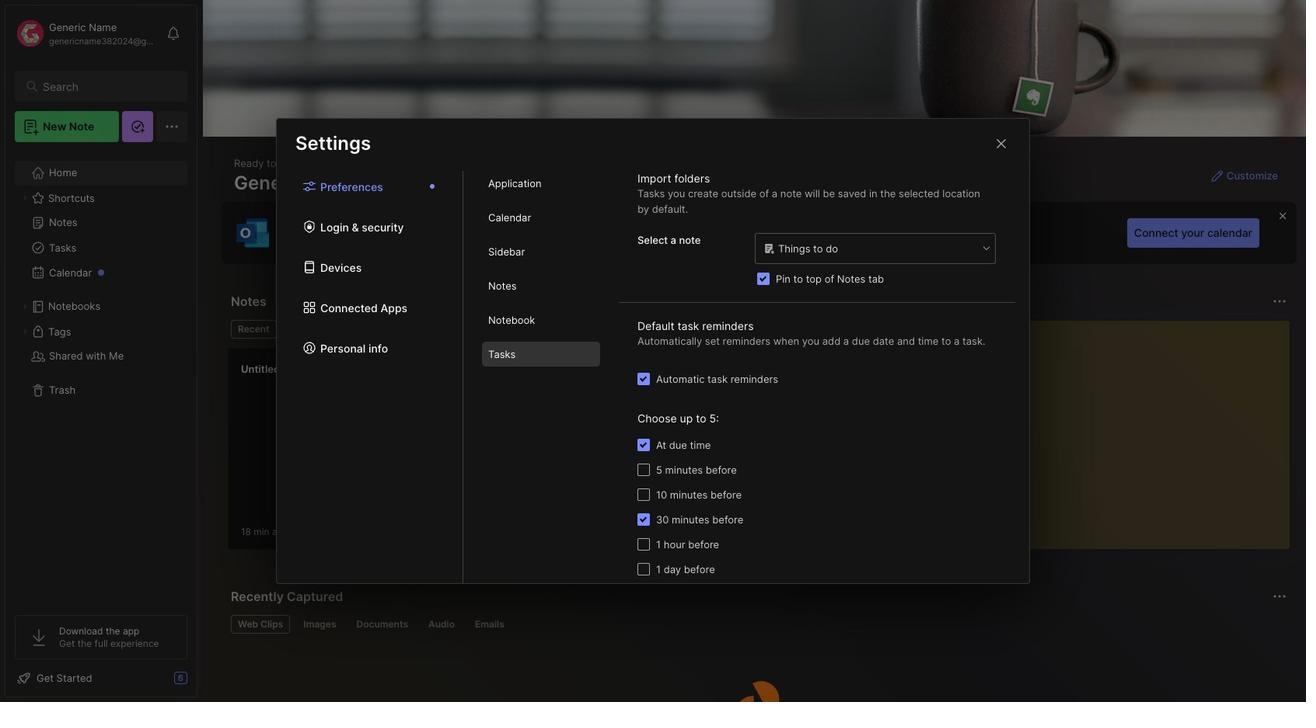 Task type: describe. For each thing, give the bounding box(es) containing it.
expand tags image
[[20, 327, 30, 337]]

Search text field
[[43, 79, 173, 94]]



Task type: locate. For each thing, give the bounding box(es) containing it.
tab list
[[277, 171, 463, 584], [463, 171, 619, 584], [231, 616, 1284, 634]]

expand notebooks image
[[20, 302, 30, 312]]

tab
[[482, 171, 600, 196], [482, 206, 600, 231], [482, 240, 600, 265], [482, 274, 600, 299], [482, 308, 600, 333], [231, 320, 277, 339], [482, 342, 600, 367], [231, 616, 290, 634], [296, 616, 343, 634], [349, 616, 415, 634], [421, 616, 462, 634], [468, 616, 511, 634]]

none search field inside 'main' element
[[43, 77, 173, 96]]

main element
[[0, 0, 202, 703]]

tree
[[5, 152, 197, 602]]

None search field
[[43, 77, 173, 96]]

close image
[[992, 134, 1011, 153]]

row group
[[228, 348, 508, 560]]

Default task note field
[[754, 233, 997, 265]]

tree inside 'main' element
[[5, 152, 197, 602]]

None checkbox
[[638, 465, 650, 477], [638, 489, 650, 502], [638, 465, 650, 477], [638, 489, 650, 502]]

Start writing… text field
[[962, 321, 1289, 537]]

None checkbox
[[757, 273, 770, 286], [638, 373, 650, 386], [638, 440, 650, 452], [638, 514, 650, 527], [638, 539, 650, 552], [638, 564, 650, 576], [757, 273, 770, 286], [638, 373, 650, 386], [638, 440, 650, 452], [638, 514, 650, 527], [638, 539, 650, 552], [638, 564, 650, 576]]



Task type: vqa. For each thing, say whether or not it's contained in the screenshot.
"CLOSE" image
yes



